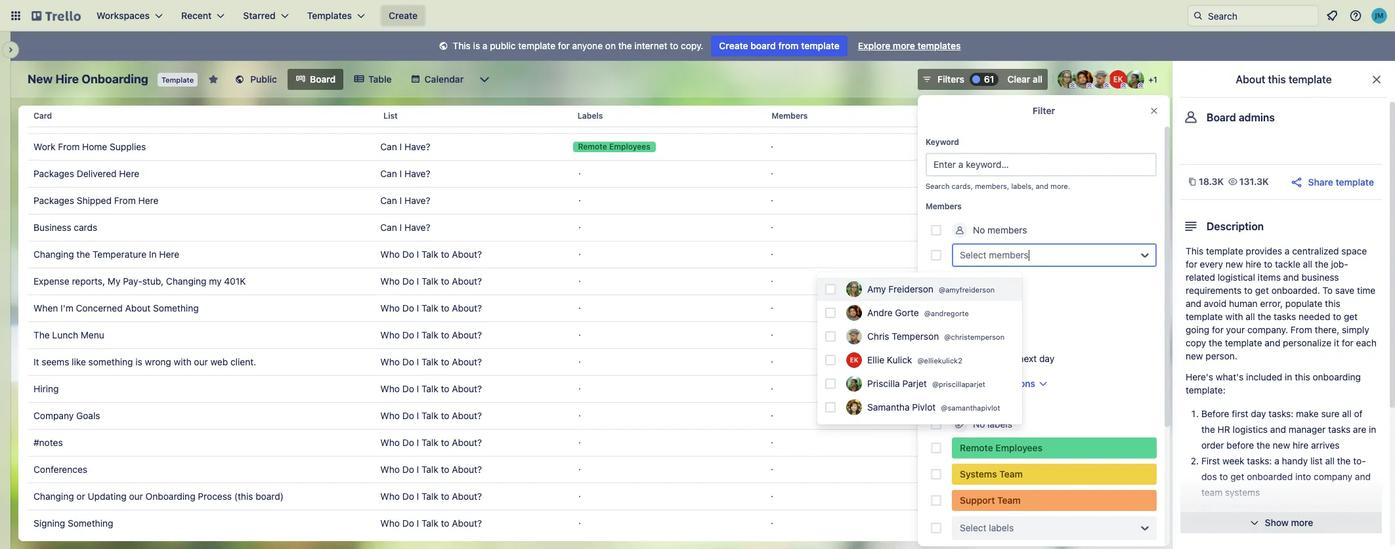 Task type: locate. For each thing, give the bounding box(es) containing it.
6 talk from the top
[[422, 383, 438, 395]]

this member is an admin of this workspace. image
[[1070, 83, 1075, 89], [1104, 83, 1110, 89], [1138, 83, 1144, 89]]

changing inside changing the temperature in here link
[[33, 249, 74, 260]]

3 no from the top
[[973, 419, 985, 430]]

Board name text field
[[21, 69, 155, 90]]

more for templates
[[893, 40, 915, 51]]

something
[[153, 303, 199, 314], [68, 518, 113, 529]]

1 horizontal spatial ellie kulick (elliekulick2) image
[[1109, 70, 1127, 89]]

amy freiderson (amyfreiderson) image
[[1058, 70, 1076, 89], [846, 282, 862, 297]]

1 horizontal spatial andre gorte (andregorte) image
[[1075, 70, 1093, 89]]

row containing work from home supplies
[[28, 133, 1145, 161]]

0 vertical spatial something
[[153, 303, 199, 314]]

5 row from the top
[[28, 214, 1145, 242]]

all down centralized
[[1303, 259, 1312, 270]]

temperson
[[892, 331, 939, 342]]

1 horizontal spatial board
[[1207, 112, 1236, 123]]

show down help
[[1265, 517, 1289, 529]]

show
[[952, 378, 976, 389], [1265, 517, 1289, 529]]

remote down can i have? row
[[578, 142, 607, 152]]

11 about? from the top
[[452, 518, 482, 529]]

1 this member is an admin of this workspace. image from the left
[[1087, 83, 1093, 89]]

about?
[[452, 249, 482, 260], [452, 276, 482, 287], [452, 303, 482, 314], [452, 330, 482, 341], [452, 357, 482, 368], [452, 383, 482, 395], [452, 410, 482, 422], [452, 437, 482, 448], [452, 464, 482, 475], [452, 491, 482, 502], [452, 518, 482, 529]]

this member is an admin of this workspace. image left priscilla parjet (priscillaparjet) image
[[1104, 83, 1110, 89]]

0 vertical spatial labels
[[578, 111, 603, 121]]

talk for hiring
[[422, 383, 438, 395]]

copy
[[1186, 337, 1206, 349]]

talk
[[422, 249, 438, 260], [422, 276, 438, 287], [422, 303, 438, 314], [422, 330, 438, 341], [422, 357, 438, 368], [422, 383, 438, 395], [422, 410, 438, 422], [422, 437, 438, 448], [422, 464, 438, 475], [422, 491, 438, 502], [422, 518, 438, 529]]

business
[[33, 222, 71, 233]]

tackle
[[1275, 259, 1301, 270]]

labels for no labels
[[988, 419, 1012, 430]]

0 vertical spatial color: green, title: "remote employees" element
[[573, 142, 656, 152]]

new up handy
[[1273, 440, 1290, 451]]

explore more templates link
[[850, 35, 969, 56]]

6 row from the top
[[28, 241, 1145, 269]]

something down the stub,
[[153, 303, 199, 314]]

2 horizontal spatial a
[[1285, 246, 1290, 257]]

gorte
[[895, 307, 919, 318]]

this member is an admin of this workspace. image right clear all button on the top of the page
[[1070, 83, 1075, 89]]

2 vertical spatial from
[[1291, 324, 1312, 335]]

changing for temperature
[[33, 249, 74, 260]]

no down @samanthapivlot
[[973, 419, 985, 430]]

5 can from the top
[[380, 222, 397, 233]]

changing for updating
[[33, 491, 74, 502]]

have? inside row
[[404, 114, 430, 125]]

samantha pivlot (samanthapivlot) image
[[846, 400, 862, 416]]

labels,
[[1011, 182, 1034, 190]]

get down "items"
[[1255, 285, 1269, 296]]

6 who do i talk to about? from the top
[[380, 383, 482, 395]]

board)
[[256, 491, 284, 502]]

company.
[[1247, 324, 1288, 335]]

0 vertical spatial is
[[473, 40, 480, 51]]

1 horizontal spatial labels
[[926, 401, 951, 411]]

0 vertical spatial with
[[1225, 311, 1243, 322]]

5 about? from the top
[[452, 357, 482, 368]]

this for this template provides a centralized space for every new hire to tackle all the job- related logistical items and business requirements to get onboarded. to save time and avoid human error, populate this template with all the tasks needed to get going for your company. from there, simply copy the template and personalize it for each new person.
[[1186, 246, 1204, 257]]

8 about? from the top
[[452, 437, 482, 448]]

1 vertical spatial with
[[174, 357, 191, 368]]

who do i talk to about? for when i'm concerned about something
[[380, 303, 482, 314]]

1 horizontal spatial tasks
[[1328, 424, 1351, 435]]

and left more.
[[1036, 182, 1049, 190]]

1 packages from the top
[[33, 168, 74, 179]]

7 do from the top
[[402, 410, 414, 422]]

9 do from the top
[[402, 464, 414, 475]]

for right it
[[1342, 337, 1354, 349]]

when i'm concerned about something link
[[33, 295, 370, 322]]

5 can i have? from the top
[[380, 222, 430, 233]]

9 about? from the top
[[452, 464, 482, 475]]

support team
[[960, 495, 1021, 506]]

10 row from the top
[[28, 349, 1145, 376]]

0 vertical spatial show
[[952, 378, 976, 389]]

process
[[198, 491, 232, 502]]

do for changing or updating our onboarding process (this board)
[[402, 491, 414, 502]]

0 vertical spatial chris temperson (christemperson) image
[[1092, 70, 1110, 89]]

from right work
[[58, 141, 80, 152]]

new hire onboarding
[[28, 72, 148, 86]]

row containing expense reports, my pay-stub, changing my 401k
[[28, 268, 1145, 295]]

packages for packages delivered here
[[33, 168, 74, 179]]

board inside 'link'
[[310, 74, 336, 85]]

5 do from the top
[[402, 357, 414, 368]]

this inside this template provides a centralized space for every new hire to tackle all the job- related logistical items and business requirements to get onboarded. to save time and avoid human error, populate this template with all the tasks needed to get going for your company. from there, simply copy the template and personalize it for each new person.
[[1325, 298, 1340, 309]]

the down cards
[[76, 249, 90, 260]]

2 this member is an admin of this workspace. image from the left
[[1104, 83, 1110, 89]]

2 about? from the top
[[452, 276, 482, 287]]

business cards
[[33, 222, 97, 233]]

4 do from the top
[[402, 330, 414, 341]]

1 who do i talk to about? from the top
[[380, 249, 482, 260]]

options
[[1003, 378, 1035, 389]]

updating
[[88, 491, 127, 502]]

0 vertical spatial labels
[[988, 419, 1012, 430]]

1 vertical spatial changing
[[166, 276, 207, 287]]

the lunch menu link
[[33, 322, 370, 349]]

8 do from the top
[[402, 437, 414, 448]]

0 vertical spatial this
[[1268, 74, 1286, 85]]

starred button
[[235, 5, 297, 26]]

1 vertical spatial andre gorte (andregorte) image
[[846, 305, 862, 321]]

row containing company goals
[[28, 402, 1145, 430]]

due down "@christemperson" on the right bottom of page
[[973, 353, 990, 364]]

2 packages from the top
[[33, 195, 74, 206]]

my
[[209, 276, 222, 287]]

3 who do i talk to about? from the top
[[380, 303, 482, 314]]

the lunch menu
[[33, 330, 104, 341]]

in
[[992, 353, 1000, 364], [1285, 372, 1292, 383], [1369, 424, 1376, 435]]

team
[[999, 469, 1023, 480], [997, 495, 1021, 506]]

tasks: left the make
[[1269, 408, 1294, 420]]

2 can from the top
[[380, 141, 397, 152]]

before
[[1227, 440, 1254, 451]]

2 horizontal spatial this
[[1325, 298, 1340, 309]]

tasks inside before first day tasks: make sure all of the hr logistics and manager tasks are in order before the new hire arrives first week tasks: a handy list all the to- dos to get onboarded into company and team systems who's who list: help the newbie orient themselves and learn all about the key people they'll encounter at work
[[1328, 424, 1351, 435]]

talk for changing or updating our onboarding process (this board)
[[422, 491, 438, 502]]

onboarded.
[[1272, 285, 1320, 296]]

this
[[1268, 74, 1286, 85], [1325, 298, 1340, 309], [1295, 372, 1310, 383]]

1 horizontal spatial more
[[978, 378, 1001, 389]]

here's what's included in this onboarding template:
[[1186, 372, 1361, 396]]

members,
[[975, 182, 1009, 190]]

4 row from the top
[[28, 187, 1145, 215]]

0 vertical spatial members
[[772, 111, 808, 121]]

1 horizontal spatial hire
[[1293, 440, 1309, 451]]

recent button
[[173, 5, 233, 26]]

13 row from the top
[[28, 429, 1145, 457]]

time
[[1357, 285, 1376, 296]]

simply
[[1342, 324, 1369, 335]]

about? for expense reports, my pay-stub, changing my 401k
[[452, 276, 482, 287]]

(this
[[234, 491, 253, 502]]

2 have? from the top
[[404, 141, 430, 152]]

changing inside "expense reports, my pay-stub, changing my 401k" link
[[166, 276, 207, 287]]

remote inside button
[[578, 142, 607, 152]]

1 talk from the top
[[422, 249, 438, 260]]

have? for here
[[404, 168, 430, 179]]

changing the temperature in here link
[[33, 242, 370, 268]]

select members
[[960, 249, 1029, 261]]

3 can from the top
[[380, 168, 397, 179]]

andre gorte (andregorte) image
[[1075, 70, 1093, 89], [846, 305, 862, 321]]

more up at
[[1291, 517, 1313, 529]]

about? for company goals
[[452, 410, 482, 422]]

4 about? from the top
[[452, 330, 482, 341]]

talk for the lunch menu
[[422, 330, 438, 341]]

who do i talk to about? for #notes
[[380, 437, 482, 448]]

of
[[1354, 408, 1363, 420]]

0 horizontal spatial color: green, title: "remote employees" element
[[573, 142, 656, 152]]

customize views image
[[478, 73, 491, 86]]

row containing changing or updating our onboarding process (this board)
[[28, 483, 1145, 511]]

0 horizontal spatial more
[[893, 40, 915, 51]]

7 who do i talk to about? from the top
[[380, 410, 482, 422]]

1 horizontal spatial due
[[973, 353, 990, 364]]

1 row from the top
[[28, 100, 1155, 132]]

tasks inside this template provides a centralized space for every new hire to tackle all the job- related logistical items and business requirements to get onboarded. to save time and avoid human error, populate this template with all the tasks needed to get going for your company. from there, simply copy the template and personalize it for each new person.
[[1274, 311, 1296, 322]]

employees down labels button
[[609, 142, 650, 152]]

1 vertical spatial labels
[[926, 401, 951, 411]]

about? for it seems like something is wrong with our web client.
[[452, 357, 482, 368]]

show up @samanthapivlot
[[952, 378, 976, 389]]

color: orange, title: "support team" element
[[952, 490, 1157, 511]]

0 horizontal spatial a
[[483, 40, 487, 51]]

have? for from
[[404, 195, 430, 206]]

packages delivered here link
[[33, 161, 370, 187]]

packages
[[33, 168, 74, 179], [33, 195, 74, 206]]

1 horizontal spatial new
[[1226, 259, 1243, 270]]

back to home image
[[32, 5, 81, 26]]

1 vertical spatial hire
[[1293, 440, 1309, 451]]

1 vertical spatial in
[[1285, 372, 1292, 383]]

primary element
[[0, 0, 1395, 32]]

this down to
[[1325, 298, 1340, 309]]

amy freiderson (amyfreiderson) image right clear all button on the top of the page
[[1058, 70, 1076, 89]]

concerned
[[76, 303, 123, 314]]

chris temperson @christemperson
[[867, 331, 1005, 342]]

2 horizontal spatial this member is an admin of this workspace. image
[[1138, 83, 1144, 89]]

due for due date
[[926, 278, 941, 288]]

who for signing something
[[380, 518, 400, 529]]

0 horizontal spatial ellie kulick (elliekulick2) image
[[846, 353, 862, 368]]

this up admins
[[1268, 74, 1286, 85]]

2 this member is an admin of this workspace. image from the left
[[1121, 83, 1127, 89]]

here up the in
[[138, 195, 159, 206]]

template:
[[1186, 385, 1226, 396]]

work from home supplies
[[33, 141, 146, 152]]

labels down @samanthapivlot
[[988, 419, 1012, 430]]

create inside button
[[389, 10, 418, 21]]

members for select members
[[989, 249, 1029, 261]]

packages down work
[[33, 168, 74, 179]]

when
[[33, 303, 58, 314]]

employees inside button
[[609, 142, 650, 152]]

sure
[[1321, 408, 1340, 420]]

4 have? from the top
[[404, 195, 430, 206]]

do for the lunch menu
[[402, 330, 414, 341]]

tasks: up onboarded
[[1247, 456, 1272, 467]]

for up related
[[1186, 259, 1197, 270]]

calendar link
[[402, 69, 472, 90]]

0 horizontal spatial show
[[952, 378, 976, 389]]

who do i talk to about?
[[380, 249, 482, 260], [380, 276, 482, 287], [380, 303, 482, 314], [380, 330, 482, 341], [380, 357, 482, 368], [380, 383, 482, 395], [380, 410, 482, 422], [380, 437, 482, 448], [380, 464, 482, 475], [380, 491, 482, 502], [380, 518, 482, 529]]

is left public
[[473, 40, 480, 51]]

here down supplies
[[119, 168, 139, 179]]

this template provides a centralized space for every new hire to tackle all the job- related logistical items and business requirements to get onboarded. to save time and avoid human error, populate this template with all the tasks needed to get going for your company. from there, simply copy the template and personalize it for each new person.
[[1186, 246, 1377, 362]]

new down copy at the right bottom
[[1186, 351, 1203, 362]]

8 who do i talk to about? from the top
[[380, 437, 482, 448]]

row containing #notes
[[28, 429, 1145, 457]]

stub,
[[142, 276, 164, 287]]

can i have? for here
[[380, 168, 430, 179]]

1 can i have? from the top
[[380, 114, 430, 125]]

1 horizontal spatial show
[[1265, 517, 1289, 529]]

1 vertical spatial create
[[719, 40, 748, 51]]

about? for changing the temperature in here
[[452, 249, 482, 260]]

0 horizontal spatial remote
[[578, 142, 607, 152]]

no for no labels
[[973, 419, 985, 430]]

8 row from the top
[[28, 295, 1145, 322]]

0 horizontal spatial is
[[135, 357, 142, 368]]

all right clear
[[1033, 74, 1043, 85]]

who do i talk to about? for expense reports, my pay-stub, changing my 401k
[[380, 276, 482, 287]]

all inside button
[[1033, 74, 1043, 85]]

andre
[[867, 307, 893, 318]]

from right shipped
[[114, 195, 136, 206]]

2 select from the top
[[960, 523, 987, 534]]

from
[[778, 40, 799, 51]]

1 have? from the top
[[404, 114, 430, 125]]

2 vertical spatial changing
[[33, 491, 74, 502]]

pivlot
[[912, 401, 936, 413]]

0 vertical spatial employees
[[609, 142, 650, 152]]

16 row from the top
[[28, 510, 1145, 538]]

6 do from the top
[[402, 383, 414, 395]]

who do i talk to about? for hiring
[[380, 383, 482, 395]]

who for changing the temperature in here
[[380, 249, 400, 260]]

chris temperson (christemperson) image left chris
[[846, 329, 862, 345]]

can i have? row
[[28, 106, 1145, 134]]

11 talk from the top
[[422, 518, 438, 529]]

this member is an admin of this workspace. image
[[1087, 83, 1093, 89], [1121, 83, 1127, 89]]

remote employees down can i have? row
[[578, 142, 650, 152]]

0 vertical spatial tasks
[[1274, 311, 1296, 322]]

like
[[72, 357, 86, 368]]

new up logistical
[[1226, 259, 1243, 270]]

and down company.
[[1265, 337, 1281, 349]]

this left onboarding
[[1295, 372, 1310, 383]]

11 do from the top
[[402, 518, 414, 529]]

1 do from the top
[[402, 249, 414, 260]]

this for this is a public template for anyone on the internet to copy.
[[453, 40, 471, 51]]

get up simply
[[1344, 311, 1358, 322]]

about? for hiring
[[452, 383, 482, 395]]

0 horizontal spatial tasks
[[1274, 311, 1296, 322]]

0 horizontal spatial hire
[[1246, 259, 1262, 270]]

do for hiring
[[402, 383, 414, 395]]

labels
[[578, 111, 603, 121], [926, 401, 951, 411]]

in right included
[[1285, 372, 1292, 383]]

0 horizontal spatial this member is an admin of this workspace. image
[[1070, 83, 1075, 89]]

onboarding
[[82, 72, 148, 86], [146, 491, 195, 502]]

it seems like something is wrong with our web client. link
[[33, 349, 370, 376]]

0 horizontal spatial with
[[174, 357, 191, 368]]

row containing packages delivered here
[[28, 160, 1145, 188]]

a left public
[[483, 40, 487, 51]]

no left dates
[[973, 301, 985, 312]]

1 vertical spatial about
[[125, 303, 151, 314]]

this member is an admin of this workspace. image left the +
[[1121, 83, 1127, 89]]

9 talk from the top
[[422, 464, 438, 475]]

0 horizontal spatial from
[[58, 141, 80, 152]]

3 do from the top
[[402, 303, 414, 314]]

no for no dates
[[973, 301, 985, 312]]

talk for #notes
[[422, 437, 438, 448]]

3 row from the top
[[28, 160, 1145, 188]]

board left admins
[[1207, 112, 1236, 123]]

team right systems
[[999, 469, 1023, 480]]

10 who do i talk to about? from the top
[[380, 491, 482, 502]]

1 vertical spatial due
[[973, 353, 990, 364]]

this member is an admin of this workspace. image left the +
[[1138, 83, 1144, 89]]

3 can i have? from the top
[[380, 168, 430, 179]]

a up tackle
[[1285, 246, 1290, 257]]

0 horizontal spatial our
[[129, 491, 143, 502]]

i
[[400, 114, 402, 125], [400, 141, 402, 152], [400, 168, 402, 179], [400, 195, 402, 206], [400, 222, 402, 233], [417, 249, 419, 260], [417, 276, 419, 287], [417, 303, 419, 314], [417, 330, 419, 341], [417, 357, 419, 368], [417, 383, 419, 395], [417, 410, 419, 422], [417, 437, 419, 448], [417, 464, 419, 475], [417, 491, 419, 502], [417, 518, 419, 529]]

7 row from the top
[[28, 268, 1145, 295]]

1 vertical spatial is
[[135, 357, 142, 368]]

row containing card
[[28, 100, 1155, 132]]

14 row from the top
[[28, 456, 1145, 484]]

3 this member is an admin of this workspace. image from the left
[[1138, 83, 1144, 89]]

4 talk from the top
[[422, 330, 438, 341]]

row containing conferences
[[28, 456, 1145, 484]]

0 horizontal spatial remote employees
[[578, 142, 650, 152]]

about up admins
[[1236, 74, 1265, 85]]

chris temperson (christemperson) image
[[1092, 70, 1110, 89], [846, 329, 862, 345]]

changing left or
[[33, 491, 74, 502]]

0 horizontal spatial this
[[1268, 74, 1286, 85]]

ellie kulick (elliekulick2) image left the +
[[1109, 70, 1127, 89]]

2 vertical spatial a
[[1275, 456, 1279, 467]]

2 horizontal spatial get
[[1344, 311, 1358, 322]]

0 vertical spatial new
[[1226, 259, 1243, 270]]

table
[[18, 100, 1165, 542]]

centralized
[[1292, 246, 1339, 257]]

0 vertical spatial create
[[389, 10, 418, 21]]

can i have?
[[380, 114, 430, 125], [380, 141, 430, 152], [380, 168, 430, 179], [380, 195, 430, 206], [380, 222, 430, 233]]

about? for when i'm concerned about something
[[452, 303, 482, 314]]

amy freiderson (amyfreiderson) image left amy
[[846, 282, 862, 297]]

labels for select labels
[[989, 523, 1014, 534]]

the up "business"
[[1315, 259, 1329, 270]]

at
[[1306, 534, 1315, 546]]

template inside create board from template link
[[801, 40, 840, 51]]

and left avoid
[[1186, 298, 1202, 309]]

no members
[[973, 225, 1027, 236]]

row
[[28, 100, 1155, 132], [28, 133, 1145, 161], [28, 160, 1145, 188], [28, 187, 1145, 215], [28, 214, 1145, 242], [28, 241, 1145, 269], [28, 268, 1145, 295], [28, 295, 1145, 322], [28, 322, 1145, 349], [28, 349, 1145, 376], [28, 376, 1145, 403], [28, 402, 1145, 430], [28, 429, 1145, 457], [28, 456, 1145, 484], [28, 483, 1145, 511], [28, 510, 1145, 538]]

color: green, title: "remote employees" element down can i have? row
[[573, 142, 656, 152]]

0 horizontal spatial get
[[1231, 471, 1244, 483]]

the inside row
[[76, 249, 90, 260]]

select down support on the bottom right of page
[[960, 523, 987, 534]]

select labels
[[960, 523, 1014, 534]]

something down or
[[68, 518, 113, 529]]

is inside the it seems like something is wrong with our web client. link
[[135, 357, 142, 368]]

7 talk from the top
[[422, 410, 438, 422]]

do for conferences
[[402, 464, 414, 475]]

is left wrong
[[135, 357, 142, 368]]

0 horizontal spatial about
[[125, 303, 151, 314]]

from up personalize
[[1291, 324, 1312, 335]]

who do i talk to about? for the lunch menu
[[380, 330, 482, 341]]

1 vertical spatial tasks
[[1328, 424, 1351, 435]]

packages shipped from here
[[33, 195, 159, 206]]

and right logistics
[[1270, 424, 1286, 435]]

delivered
[[77, 168, 117, 179]]

color: green, title: "remote employees" element up color: yellow, title: "systems team" element
[[952, 438, 1157, 459]]

this up every
[[1186, 246, 1204, 257]]

this inside "here's what's included in this onboarding template:"
[[1295, 372, 1310, 383]]

5 talk from the top
[[422, 357, 438, 368]]

1 vertical spatial show
[[1265, 517, 1289, 529]]

1 can from the top
[[380, 114, 397, 125]]

1 vertical spatial employees
[[996, 443, 1043, 454]]

talk for changing the temperature in here
[[422, 249, 438, 260]]

1 vertical spatial members
[[989, 249, 1029, 261]]

with inside the it seems like something is wrong with our web client. link
[[174, 357, 191, 368]]

this member is an admin of this workspace. image for right amy freiderson (amyfreiderson) "icon"
[[1070, 83, 1075, 89]]

day right next
[[1039, 353, 1055, 364]]

4 who do i talk to about? from the top
[[380, 330, 482, 341]]

0 vertical spatial our
[[194, 357, 208, 368]]

onboarding right "hire"
[[82, 72, 148, 86]]

who for expense reports, my pay-stub, changing my 401k
[[380, 276, 400, 287]]

hire inside before first day tasks: make sure all of the hr logistics and manager tasks are in order before the new hire arrives first week tasks: a handy list all the to- dos to get onboarded into company and team systems who's who list: help the newbie orient themselves and learn all about the key people they'll encounter at work
[[1293, 440, 1309, 451]]

0 horizontal spatial board
[[310, 74, 336, 85]]

2 who do i talk to about? from the top
[[380, 276, 482, 287]]

2 do from the top
[[402, 276, 414, 287]]

remote up systems
[[960, 443, 993, 454]]

create for create board from template
[[719, 40, 748, 51]]

ellie kulick (elliekulick2) image left ellie
[[846, 353, 862, 368]]

ellie kulick (elliekulick2) image
[[1109, 70, 1127, 89], [846, 353, 862, 368]]

10 do from the top
[[402, 491, 414, 502]]

1 horizontal spatial remote
[[960, 443, 993, 454]]

11 row from the top
[[28, 376, 1145, 403]]

business
[[1302, 272, 1339, 283]]

1 this member is an admin of this workspace. image from the left
[[1070, 83, 1075, 89]]

1 vertical spatial select
[[960, 523, 987, 534]]

workspaces button
[[89, 5, 171, 26]]

with up your at the right of page
[[1225, 311, 1243, 322]]

employees down 'no labels'
[[996, 443, 1043, 454]]

get down week
[[1231, 471, 1244, 483]]

changing down business
[[33, 249, 74, 260]]

0 vertical spatial select
[[960, 249, 987, 261]]

1 vertical spatial new
[[1186, 351, 1203, 362]]

who for it seems like something is wrong with our web client.
[[380, 357, 400, 368]]

this inside this template provides a centralized space for every new hire to tackle all the job- related logistical items and business requirements to get onboarded. to save time and avoid human error, populate this template with all the tasks needed to get going for your company. from there, simply copy the template and personalize it for each new person.
[[1186, 246, 1204, 257]]

our left web
[[194, 357, 208, 368]]

onboarding
[[1313, 372, 1361, 383]]

wrong
[[145, 357, 171, 368]]

0 horizontal spatial amy freiderson (amyfreiderson) image
[[846, 282, 862, 297]]

this member is an admin of this workspace. image for priscilla parjet (priscillaparjet) image
[[1138, 83, 1144, 89]]

jeremy miller (jeremymiller198) image
[[1372, 8, 1387, 24]]

talk for when i'm concerned about something
[[422, 303, 438, 314]]

7 about? from the top
[[452, 410, 482, 422]]

and down tackle
[[1283, 272, 1299, 283]]

can for here
[[380, 168, 397, 179]]

can i have? inside row
[[380, 114, 430, 125]]

11 who do i talk to about? from the top
[[380, 518, 482, 529]]

more for options
[[978, 378, 1001, 389]]

and down to-
[[1355, 471, 1371, 483]]

can for from
[[380, 195, 397, 206]]

due left date
[[926, 278, 941, 288]]

temperature
[[93, 249, 146, 260]]

team right support on the bottom right of page
[[997, 495, 1021, 506]]

priscilla
[[867, 378, 900, 389]]

0 horizontal spatial this member is an admin of this workspace. image
[[1087, 83, 1093, 89]]

new
[[28, 72, 53, 86]]

row containing when i'm concerned about something
[[28, 295, 1145, 322]]

packages shipped from here link
[[33, 188, 370, 214]]

1 horizontal spatial about
[[1236, 74, 1265, 85]]

tasks down the "sure"
[[1328, 424, 1351, 435]]

2 talk from the top
[[422, 276, 438, 287]]

about? for the lunch menu
[[452, 330, 482, 341]]

color: green, title: "remote employees" element
[[573, 142, 656, 152], [952, 438, 1157, 459]]

in right are at the right bottom
[[1369, 424, 1376, 435]]

1 vertical spatial day
[[1251, 408, 1266, 420]]

8 talk from the top
[[422, 437, 438, 448]]

2 no from the top
[[973, 301, 985, 312]]

2 vertical spatial no
[[973, 419, 985, 430]]

with
[[1225, 311, 1243, 322], [174, 357, 191, 368]]

1 horizontal spatial members
[[926, 202, 962, 211]]

have? for home
[[404, 141, 430, 152]]

9 who do i talk to about? from the top
[[380, 464, 482, 475]]

more right explore
[[893, 40, 915, 51]]

all left of
[[1342, 408, 1352, 420]]

from inside this template provides a centralized space for every new hire to tackle all the job- related logistical items and business requirements to get onboarded. to save time and avoid human error, populate this template with all the tasks needed to get going for your company. from there, simply copy the template and personalize it for each new person.
[[1291, 324, 1312, 335]]

1 horizontal spatial a
[[1275, 456, 1279, 467]]

1 about? from the top
[[452, 249, 482, 260]]

2 row from the top
[[28, 133, 1145, 161]]

10 talk from the top
[[422, 491, 438, 502]]

0 vertical spatial day
[[1039, 353, 1055, 364]]

1 vertical spatial remote
[[960, 443, 993, 454]]

members down no members
[[989, 249, 1029, 261]]

remote employees down 'no labels'
[[960, 443, 1043, 454]]

0 horizontal spatial employees
[[609, 142, 650, 152]]

the left 'hr'
[[1201, 424, 1215, 435]]

4 can from the top
[[380, 195, 397, 206]]

1 select from the top
[[960, 249, 987, 261]]

10 about? from the top
[[452, 491, 482, 502]]

star or unstar board image
[[208, 74, 219, 85]]

0 vertical spatial hire
[[1246, 259, 1262, 270]]

3 talk from the top
[[422, 303, 438, 314]]

0 vertical spatial remote
[[578, 142, 607, 152]]

2 can i have? from the top
[[380, 141, 430, 152]]

tasks:
[[1269, 408, 1294, 420], [1247, 456, 1272, 467]]

logistical
[[1218, 272, 1255, 283]]

members up select members
[[988, 225, 1027, 236]]

due date
[[926, 278, 960, 288]]

9 row from the top
[[28, 322, 1145, 349]]

do for it seems like something is wrong with our web client.
[[402, 357, 414, 368]]

12 row from the top
[[28, 402, 1145, 430]]

3 about? from the top
[[452, 303, 482, 314]]

15 row from the top
[[28, 483, 1145, 511]]

0 vertical spatial remote employees
[[578, 142, 650, 152]]

search image
[[1193, 11, 1203, 21]]

business cards link
[[33, 215, 370, 241]]

day up logistics
[[1251, 408, 1266, 420]]

3 have? from the top
[[404, 168, 430, 179]]

1 vertical spatial amy freiderson (amyfreiderson) image
[[846, 282, 862, 297]]

labels down support team
[[989, 523, 1014, 534]]

day inside before first day tasks: make sure all of the hr logistics and manager tasks are in order before the new hire arrives first week tasks: a handy list all the to- dos to get onboarded into company and team systems who's who list: help the newbie orient themselves and learn all about the key people they'll encounter at work
[[1251, 408, 1266, 420]]

changing left my
[[166, 276, 207, 287]]

1 vertical spatial more
[[978, 378, 1001, 389]]

packages up business
[[33, 195, 74, 206]]

with inside this template provides a centralized space for every new hire to tackle all the job- related logistical items and business requirements to get onboarded. to save time and avoid human error, populate this template with all the tasks needed to get going for your company. from there, simply copy the template and personalize it for each new person.
[[1225, 311, 1243, 322]]

1 no from the top
[[973, 225, 985, 236]]

can inside row
[[380, 114, 397, 125]]

select up date
[[960, 249, 987, 261]]

team for systems team
[[999, 469, 1023, 480]]

our right updating
[[129, 491, 143, 502]]

kulick
[[887, 354, 912, 365]]

no up select members
[[973, 225, 985, 236]]

5 who do i talk to about? from the top
[[380, 357, 482, 368]]

1 horizontal spatial amy freiderson (amyfreiderson) image
[[1058, 70, 1076, 89]]

4 can i have? from the top
[[380, 195, 430, 206]]

do
[[402, 249, 414, 260], [402, 276, 414, 287], [402, 303, 414, 314], [402, 330, 414, 341], [402, 357, 414, 368], [402, 383, 414, 395], [402, 410, 414, 422], [402, 437, 414, 448], [402, 464, 414, 475], [402, 491, 414, 502], [402, 518, 414, 529]]

get inside before first day tasks: make sure all of the hr logistics and manager tasks are in order before the new hire arrives first week tasks: a handy list all the to- dos to get onboarded into company and team systems who's who list: help the newbie orient themselves and learn all about the key people they'll encounter at work
[[1231, 471, 1244, 483]]

cards,
[[952, 182, 973, 190]]

team
[[1201, 487, 1223, 498]]

0 vertical spatial board
[[310, 74, 336, 85]]

6 about? from the top
[[452, 383, 482, 395]]

0 vertical spatial amy freiderson (amyfreiderson) image
[[1058, 70, 1076, 89]]

about down the 'expense reports, my pay-stub, changing my 401k'
[[125, 303, 151, 314]]

due for due in the next day
[[973, 353, 990, 364]]

work
[[33, 141, 55, 152]]

1 vertical spatial packages
[[33, 195, 74, 206]]

1 vertical spatial something
[[68, 518, 113, 529]]



Task type: describe. For each thing, give the bounding box(es) containing it.
table link
[[346, 69, 400, 90]]

1 vertical spatial tasks:
[[1247, 456, 1272, 467]]

who inside before first day tasks: make sure all of the hr logistics and manager tasks are in order before the new hire arrives first week tasks: a handy list all the to- dos to get onboarded into company and team systems who's who list: help the newbie orient themselves and learn all about the key people they'll encounter at work
[[1230, 503, 1250, 514]]

2 vertical spatial more
[[1291, 517, 1313, 529]]

a inside before first day tasks: make sure all of the hr logistics and manager tasks are in order before the new hire arrives first week tasks: a handy list all the to- dos to get onboarded into company and team systems who's who list: help the newbie orient themselves and learn all about the key people they'll encounter at work
[[1275, 456, 1279, 467]]

do for company goals
[[402, 410, 414, 422]]

0 vertical spatial andre gorte (andregorte) image
[[1075, 70, 1093, 89]]

close popover image
[[1149, 106, 1159, 116]]

all right learn
[[1294, 519, 1304, 530]]

this member is an admin of this workspace. image for chris temperson (christemperson) image to the right
[[1104, 83, 1110, 89]]

members inside members button
[[772, 111, 808, 121]]

61
[[984, 74, 994, 85]]

0 horizontal spatial something
[[68, 518, 113, 529]]

about? for #notes
[[452, 437, 482, 448]]

can i have? for from
[[380, 195, 430, 206]]

provides
[[1246, 246, 1282, 257]]

hiring link
[[33, 376, 370, 402]]

reports,
[[72, 276, 105, 287]]

select for select labels
[[960, 523, 987, 534]]

conferences
[[33, 464, 87, 475]]

1 vertical spatial onboarding
[[146, 491, 195, 502]]

row containing business cards
[[28, 214, 1145, 242]]

2 vertical spatial here
[[159, 249, 179, 260]]

onboarding inside board name text box
[[82, 72, 148, 86]]

into
[[1295, 471, 1311, 483]]

packages for packages shipped from here
[[33, 195, 74, 206]]

first
[[1232, 408, 1248, 420]]

remote for color: green, title: "remote employees" element within the remote employees button
[[578, 142, 607, 152]]

systems team
[[960, 469, 1023, 480]]

amy freiderson @amyfreiderson
[[867, 283, 995, 294]]

board for board
[[310, 74, 336, 85]]

web
[[210, 357, 228, 368]]

about? for changing or updating our onboarding process (this board)
[[452, 491, 482, 502]]

i inside row
[[400, 114, 402, 125]]

a inside this template provides a centralized space for every new hire to tackle all the job- related logistical items and business requirements to get onboarded. to save time and avoid human error, populate this template with all the tasks needed to get going for your company. from there, simply copy the template and personalize it for each new person.
[[1285, 246, 1290, 257]]

who do i talk to about? for changing or updating our onboarding process (this board)
[[380, 491, 482, 502]]

list button
[[378, 100, 572, 132]]

0 vertical spatial tasks:
[[1269, 408, 1294, 420]]

card
[[33, 111, 52, 121]]

learn
[[1270, 519, 1292, 530]]

expense reports, my pay-stub, changing my 401k
[[33, 276, 246, 287]]

0 vertical spatial ellie kulick (elliekulick2) image
[[1109, 70, 1127, 89]]

select for select members
[[960, 249, 987, 261]]

labels inside labels button
[[578, 111, 603, 121]]

each
[[1356, 337, 1377, 349]]

space
[[1342, 246, 1367, 257]]

date
[[943, 278, 960, 288]]

something
[[88, 357, 133, 368]]

the up show more
[[1290, 503, 1304, 514]]

the left to-
[[1337, 456, 1351, 467]]

row containing the lunch menu
[[28, 322, 1145, 349]]

1 horizontal spatial color: green, title: "remote employees" element
[[952, 438, 1157, 459]]

1 horizontal spatial remote employees
[[960, 443, 1043, 454]]

logistics
[[1233, 424, 1268, 435]]

internet
[[634, 40, 667, 51]]

@christemperson
[[944, 333, 1005, 341]]

shipped
[[77, 195, 112, 206]]

copy.
[[681, 40, 703, 51]]

new inside before first day tasks: make sure all of the hr logistics and manager tasks are in order before the new hire arrives first week tasks: a handy list all the to- dos to get onboarded into company and team systems who's who list: help the newbie orient themselves and learn all about the key people they'll encounter at work
[[1273, 440, 1290, 451]]

personalize
[[1283, 337, 1332, 349]]

can for home
[[380, 141, 397, 152]]

Search field
[[1203, 6, 1318, 26]]

public button
[[227, 69, 285, 90]]

1 vertical spatial from
[[114, 195, 136, 206]]

no for no members
[[973, 225, 985, 236]]

error,
[[1260, 298, 1283, 309]]

order
[[1201, 440, 1224, 451]]

signing something link
[[33, 511, 370, 537]]

list
[[383, 111, 398, 121]]

who do i talk to about? for company goals
[[380, 410, 482, 422]]

row containing signing something
[[28, 510, 1145, 538]]

to
[[1323, 285, 1333, 296]]

share template button
[[1290, 175, 1374, 189]]

board for board admins
[[1207, 112, 1236, 123]]

templates
[[307, 10, 352, 21]]

row containing packages shipped from here
[[28, 187, 1145, 215]]

who for #notes
[[380, 437, 400, 448]]

to inside before first day tasks: make sure all of the hr logistics and manager tasks are in order before the new hire arrives first week tasks: a handy list all the to- dos to get onboarded into company and team systems who's who list: help the newbie orient themselves and learn all about the key people they'll encounter at work
[[1220, 471, 1228, 483]]

table
[[368, 74, 392, 85]]

do for when i'm concerned about something
[[402, 303, 414, 314]]

the left next
[[1002, 353, 1016, 364]]

remote employees inside button
[[578, 142, 650, 152]]

explore
[[858, 40, 890, 51]]

newbie
[[1306, 503, 1337, 514]]

and down list:
[[1252, 519, 1268, 530]]

all right list
[[1325, 456, 1335, 467]]

save
[[1335, 285, 1355, 296]]

+ 1
[[1148, 75, 1157, 85]]

color: green, title: "remote employees" element inside remote employees button
[[573, 142, 656, 152]]

template inside the share template button
[[1336, 176, 1374, 187]]

talk for signing something
[[422, 518, 438, 529]]

show more options
[[952, 378, 1035, 389]]

talk for company goals
[[422, 410, 438, 422]]

the down logistics
[[1257, 440, 1270, 451]]

the up the person.
[[1209, 337, 1223, 349]]

1 horizontal spatial our
[[194, 357, 208, 368]]

expense
[[33, 276, 69, 287]]

members button
[[767, 100, 961, 132]]

the right 'on'
[[618, 40, 632, 51]]

person.
[[1206, 351, 1238, 362]]

who do i talk to about? for conferences
[[380, 464, 482, 475]]

who for changing or updating our onboarding process (this board)
[[380, 491, 400, 502]]

help
[[1270, 503, 1288, 514]]

members for no members
[[988, 225, 1027, 236]]

1 horizontal spatial is
[[473, 40, 480, 51]]

next
[[1019, 353, 1037, 364]]

1 vertical spatial members
[[926, 202, 962, 211]]

about? for signing something
[[452, 518, 482, 529]]

who for when i'm concerned about something
[[380, 303, 400, 314]]

about? for conferences
[[452, 464, 482, 475]]

who's
[[1201, 503, 1228, 514]]

priscilla parjet (priscillaparjet) image
[[1126, 70, 1144, 89]]

who do i talk to about? for signing something
[[380, 518, 482, 529]]

who for company goals
[[380, 410, 400, 422]]

company goals
[[33, 410, 100, 422]]

chris
[[867, 331, 889, 342]]

do for expense reports, my pay-stub, changing my 401k
[[402, 276, 414, 287]]

seems
[[42, 357, 69, 368]]

1 vertical spatial chris temperson (christemperson) image
[[846, 329, 862, 345]]

create board from template link
[[711, 35, 847, 56]]

who do i talk to about? for it seems like something is wrong with our web client.
[[380, 357, 482, 368]]

handy
[[1282, 456, 1308, 467]]

hiring
[[33, 383, 59, 395]]

1 vertical spatial here
[[138, 195, 159, 206]]

the left key
[[1333, 519, 1347, 530]]

hire
[[55, 72, 79, 86]]

0 notifications image
[[1324, 8, 1340, 24]]

@amyfreiderson
[[939, 285, 995, 294]]

1 vertical spatial get
[[1344, 311, 1358, 322]]

all down human
[[1246, 311, 1255, 322]]

it seems like something is wrong with our web client.
[[33, 357, 256, 368]]

remote for the rightmost color: green, title: "remote employees" element
[[960, 443, 993, 454]]

who for conferences
[[380, 464, 400, 475]]

share template
[[1308, 176, 1374, 187]]

talk for expense reports, my pay-stub, changing my 401k
[[422, 276, 438, 287]]

table containing can i have?
[[18, 100, 1165, 542]]

who for hiring
[[380, 383, 400, 395]]

401k
[[224, 276, 246, 287]]

filters
[[938, 74, 964, 85]]

0 horizontal spatial in
[[992, 353, 1000, 364]]

andre gorte @andregorte
[[867, 307, 969, 318]]

in inside "here's what's included in this onboarding template:"
[[1285, 372, 1292, 383]]

0 horizontal spatial new
[[1186, 351, 1203, 362]]

goals
[[76, 410, 100, 422]]

create board from template
[[719, 40, 840, 51]]

public
[[490, 40, 516, 51]]

description
[[1207, 221, 1264, 232]]

color: yellow, title: "systems team" element
[[952, 464, 1157, 485]]

onboarded
[[1247, 471, 1293, 483]]

18.3k
[[1199, 176, 1224, 187]]

row containing changing the temperature in here
[[28, 241, 1145, 269]]

pay-
[[123, 276, 142, 287]]

1 horizontal spatial something
[[153, 303, 199, 314]]

talk for it seems like something is wrong with our web client.
[[422, 357, 438, 368]]

#notes
[[33, 437, 63, 448]]

people
[[1201, 534, 1230, 546]]

week
[[1223, 456, 1245, 467]]

who for the lunch menu
[[380, 330, 400, 341]]

the up company.
[[1258, 311, 1271, 322]]

show for show more
[[1265, 517, 1289, 529]]

row containing it seems like something is wrong with our web client.
[[28, 349, 1145, 376]]

talk for conferences
[[422, 464, 438, 475]]

when i'm concerned about something
[[33, 303, 199, 314]]

Enter a keyword… text field
[[926, 153, 1157, 177]]

1 horizontal spatial chris temperson (christemperson) image
[[1092, 70, 1110, 89]]

amy
[[867, 283, 886, 294]]

packages delivered here
[[33, 168, 139, 179]]

on
[[605, 40, 616, 51]]

sm image
[[437, 40, 450, 53]]

no labels
[[973, 419, 1012, 430]]

do for signing something
[[402, 518, 414, 529]]

due in the next day
[[973, 353, 1055, 364]]

5 have? from the top
[[404, 222, 430, 233]]

in inside before first day tasks: make sure all of the hr logistics and manager tasks are in order before the new hire arrives first week tasks: a handy list all the to- dos to get onboarded into company and team systems who's who list: help the newbie orient themselves and learn all about the key people they'll encounter at work
[[1369, 424, 1376, 435]]

row containing hiring
[[28, 376, 1145, 403]]

for left anyone
[[558, 40, 570, 51]]

0 vertical spatial a
[[483, 40, 487, 51]]

show for show more options
[[952, 378, 976, 389]]

can i have? for home
[[380, 141, 430, 152]]

1 vertical spatial ellie kulick (elliekulick2) image
[[846, 353, 862, 368]]

priscilla parjet (priscillaparjet) image
[[846, 376, 862, 392]]

about this template
[[1236, 74, 1332, 85]]

there,
[[1315, 324, 1340, 335]]

company
[[33, 410, 74, 422]]

open information menu image
[[1349, 9, 1362, 22]]

supplies
[[110, 141, 146, 152]]

freiderson
[[888, 283, 934, 294]]

for left your at the right of page
[[1212, 324, 1224, 335]]

before first day tasks: make sure all of the hr logistics and manager tasks are in order before the new hire arrives first week tasks: a handy list all the to- dos to get onboarded into company and team systems who's who list: help the newbie orient themselves and learn all about the key people they'll encounter at work
[[1201, 408, 1376, 546]]

create for create
[[389, 10, 418, 21]]

arrives
[[1311, 440, 1340, 451]]

0 vertical spatial here
[[119, 168, 139, 179]]

recent
[[181, 10, 212, 21]]

hire inside this template provides a centralized space for every new hire to tackle all the job- related logistical items and business requirements to get onboarded. to save time and avoid human error, populate this template with all the tasks needed to get going for your company. from there, simply copy the template and personalize it for each new person.
[[1246, 259, 1262, 270]]

company goals link
[[33, 403, 370, 429]]

themselves
[[1201, 519, 1250, 530]]

templates button
[[299, 5, 373, 26]]

who do i talk to about? for changing the temperature in here
[[380, 249, 482, 260]]

1 vertical spatial our
[[129, 491, 143, 502]]

do for changing the temperature in here
[[402, 249, 414, 260]]

team for support team
[[997, 495, 1021, 506]]

do for #notes
[[402, 437, 414, 448]]

1 horizontal spatial get
[[1255, 285, 1269, 296]]



Task type: vqa. For each thing, say whether or not it's contained in the screenshot.


